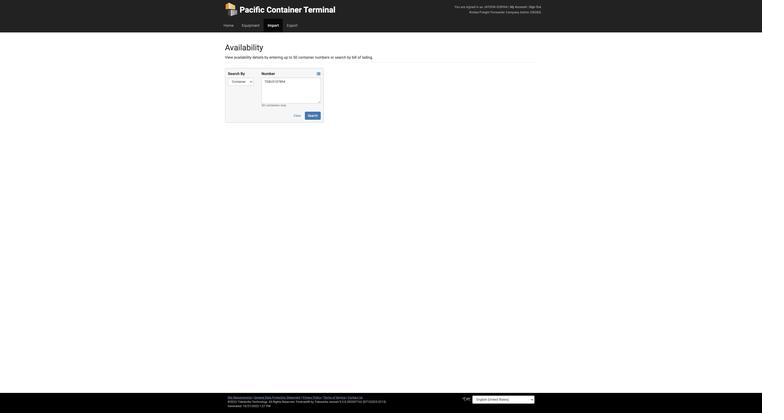 Task type: vqa. For each thing, say whether or not it's contained in the screenshot.
Search By the Search
yes



Task type: describe. For each thing, give the bounding box(es) containing it.
terms of service link
[[324, 396, 346, 400]]

bill
[[352, 55, 357, 60]]

search by
[[228, 72, 245, 76]]

data
[[265, 396, 272, 400]]

| left my
[[509, 5, 510, 9]]

pacific container terminal link
[[225, 0, 336, 19]]

container
[[267, 5, 302, 14]]

search for search by
[[228, 72, 240, 76]]

of inside site requirements | general data protection statement | privacy policy | terms of service | contact us ©2023 tideworks technology. all rights reserved. forecast® by tideworks version 9.5.0.202307122 (07122023-2213) generated: 10/27/2023 1:27 pm
[[333, 396, 335, 400]]

| up 9.5.0.202307122
[[347, 396, 347, 400]]

number
[[262, 72, 275, 76]]

equipment button
[[238, 19, 264, 32]]

policy
[[313, 396, 321, 400]]

sign
[[530, 5, 536, 9]]

statement
[[287, 396, 301, 400]]

details
[[253, 55, 264, 60]]

2 horizontal spatial by
[[347, 55, 351, 60]]

show list image
[[317, 72, 321, 76]]

you
[[455, 5, 460, 9]]

export
[[287, 23, 298, 28]]

privacy policy link
[[303, 396, 321, 400]]

50 containers max
[[262, 104, 286, 107]]

view
[[225, 55, 233, 60]]

sign out link
[[530, 5, 542, 9]]

requirements
[[234, 396, 252, 400]]

contact
[[348, 396, 359, 400]]

forwarder
[[491, 10, 505, 14]]

version
[[329, 401, 339, 404]]

gispan
[[497, 5, 508, 9]]

reserved.
[[282, 401, 295, 404]]

tideworks
[[315, 401, 329, 404]]

availability
[[225, 43, 263, 52]]

generated:
[[228, 405, 242, 408]]

rights
[[273, 401, 282, 404]]

0 horizontal spatial by
[[265, 55, 269, 60]]

©2023 tideworks
[[228, 401, 252, 404]]

you are signed in as jayson gispan | my account | sign out broker/freight forwarder company admin (38284)
[[455, 5, 542, 14]]

numbers
[[315, 55, 330, 60]]

service
[[336, 396, 346, 400]]

home
[[224, 23, 234, 28]]

by inside site requirements | general data protection statement | privacy policy | terms of service | contact us ©2023 tideworks technology. all rights reserved. forecast® by tideworks version 9.5.0.202307122 (07122023-2213) generated: 10/27/2023 1:27 pm
[[311, 401, 314, 404]]

1 horizontal spatial 50
[[293, 55, 298, 60]]

site requirements | general data protection statement | privacy policy | terms of service | contact us ©2023 tideworks technology. all rights reserved. forecast® by tideworks version 9.5.0.202307122 (07122023-2213) generated: 10/27/2023 1:27 pm
[[228, 396, 386, 408]]

(38284)
[[530, 10, 542, 14]]

us
[[359, 396, 363, 400]]

export button
[[283, 19, 302, 32]]

site
[[228, 396, 233, 400]]

availability
[[234, 55, 252, 60]]

account
[[515, 5, 527, 9]]

0 vertical spatial of
[[358, 55, 361, 60]]



Task type: locate. For each thing, give the bounding box(es) containing it.
container
[[299, 55, 314, 60]]

out
[[537, 5, 542, 9]]

| up forecast®
[[301, 396, 302, 400]]

pm
[[266, 405, 271, 408]]

pacific
[[240, 5, 265, 14]]

search inside button
[[308, 114, 318, 118]]

to
[[289, 55, 293, 60]]

2213)
[[378, 401, 386, 404]]

50 right to
[[293, 55, 298, 60]]

as
[[480, 5, 483, 9]]

jayson
[[484, 5, 496, 9]]

by
[[265, 55, 269, 60], [347, 55, 351, 60], [311, 401, 314, 404]]

by left bill
[[347, 55, 351, 60]]

50
[[293, 55, 298, 60], [262, 104, 265, 107]]

site requirements link
[[228, 396, 252, 400]]

forecast®
[[296, 401, 310, 404]]

in
[[477, 5, 479, 9]]

1 vertical spatial 50
[[262, 104, 265, 107]]

9.5.0.202307122
[[340, 401, 362, 404]]

10/27/2023
[[243, 405, 259, 408]]

terminal
[[304, 5, 336, 14]]

search for search
[[308, 114, 318, 118]]

all
[[269, 401, 272, 404]]

1 vertical spatial of
[[333, 396, 335, 400]]

equipment
[[242, 23, 260, 28]]

clear button
[[291, 112, 304, 120]]

terms
[[324, 396, 332, 400]]

|
[[509, 5, 510, 9], [528, 5, 529, 9], [253, 396, 254, 400], [301, 396, 302, 400], [322, 396, 323, 400], [347, 396, 347, 400]]

import button
[[264, 19, 283, 32]]

up
[[284, 55, 288, 60]]

by right the details on the top left
[[265, 55, 269, 60]]

home button
[[220, 19, 238, 32]]

max
[[281, 104, 286, 107]]

lading.
[[362, 55, 373, 60]]

pacific container terminal
[[240, 5, 336, 14]]

of right bill
[[358, 55, 361, 60]]

privacy
[[303, 396, 313, 400]]

by down 'privacy policy' link
[[311, 401, 314, 404]]

| left general at the bottom left
[[253, 396, 254, 400]]

search right 'clear' button
[[308, 114, 318, 118]]

my account link
[[510, 5, 527, 9]]

0 vertical spatial search
[[228, 72, 240, 76]]

1:27
[[260, 405, 266, 408]]

or
[[331, 55, 334, 60]]

protection
[[272, 396, 286, 400]]

admin
[[520, 10, 530, 14]]

broker/freight
[[470, 10, 490, 14]]

general
[[254, 396, 265, 400]]

clear
[[294, 114, 301, 118]]

view availability details by entering up to 50 container numbers or search by bill of lading.
[[225, 55, 373, 60]]

of up version at the left bottom
[[333, 396, 335, 400]]

50 left containers at the left top of the page
[[262, 104, 265, 107]]

1 horizontal spatial of
[[358, 55, 361, 60]]

import
[[268, 23, 279, 28]]

search left 'by'
[[228, 72, 240, 76]]

my
[[510, 5, 515, 9]]

contact us link
[[348, 396, 363, 400]]

0 horizontal spatial of
[[333, 396, 335, 400]]

search button
[[305, 112, 321, 120]]

are
[[461, 5, 466, 9]]

of
[[358, 55, 361, 60], [333, 396, 335, 400]]

1 vertical spatial search
[[308, 114, 318, 118]]

entering
[[270, 55, 283, 60]]

| up tideworks
[[322, 396, 323, 400]]

containers
[[266, 104, 280, 107]]

technology.
[[252, 401, 268, 404]]

search
[[228, 72, 240, 76], [308, 114, 318, 118]]

by
[[241, 72, 245, 76]]

Number text field
[[262, 78, 321, 104]]

0 vertical spatial 50
[[293, 55, 298, 60]]

search
[[335, 55, 346, 60]]

1 horizontal spatial search
[[308, 114, 318, 118]]

1 horizontal spatial by
[[311, 401, 314, 404]]

signed
[[466, 5, 476, 9]]

| left sign
[[528, 5, 529, 9]]

0 horizontal spatial search
[[228, 72, 240, 76]]

(07122023-
[[363, 401, 378, 404]]

general data protection statement link
[[254, 396, 301, 400]]

company
[[506, 10, 520, 14]]

0 horizontal spatial 50
[[262, 104, 265, 107]]



